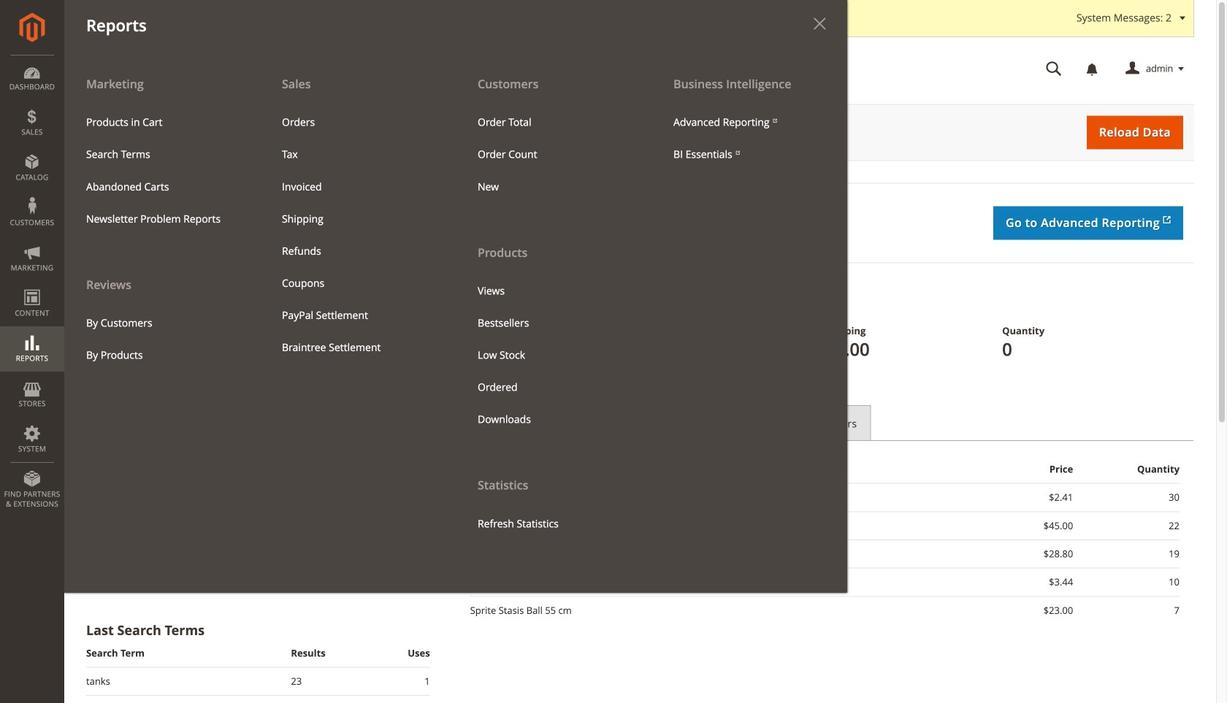 Task type: locate. For each thing, give the bounding box(es) containing it.
magento admin panel image
[[19, 12, 45, 42]]

menu
[[64, 67, 848, 593], [64, 67, 260, 372], [456, 67, 652, 540], [75, 106, 249, 235], [271, 106, 445, 364], [467, 106, 641, 203], [663, 106, 837, 171], [467, 275, 641, 436], [75, 307, 249, 372]]

menu bar
[[0, 0, 848, 593]]



Task type: vqa. For each thing, say whether or not it's contained in the screenshot.
Menu Bar
yes



